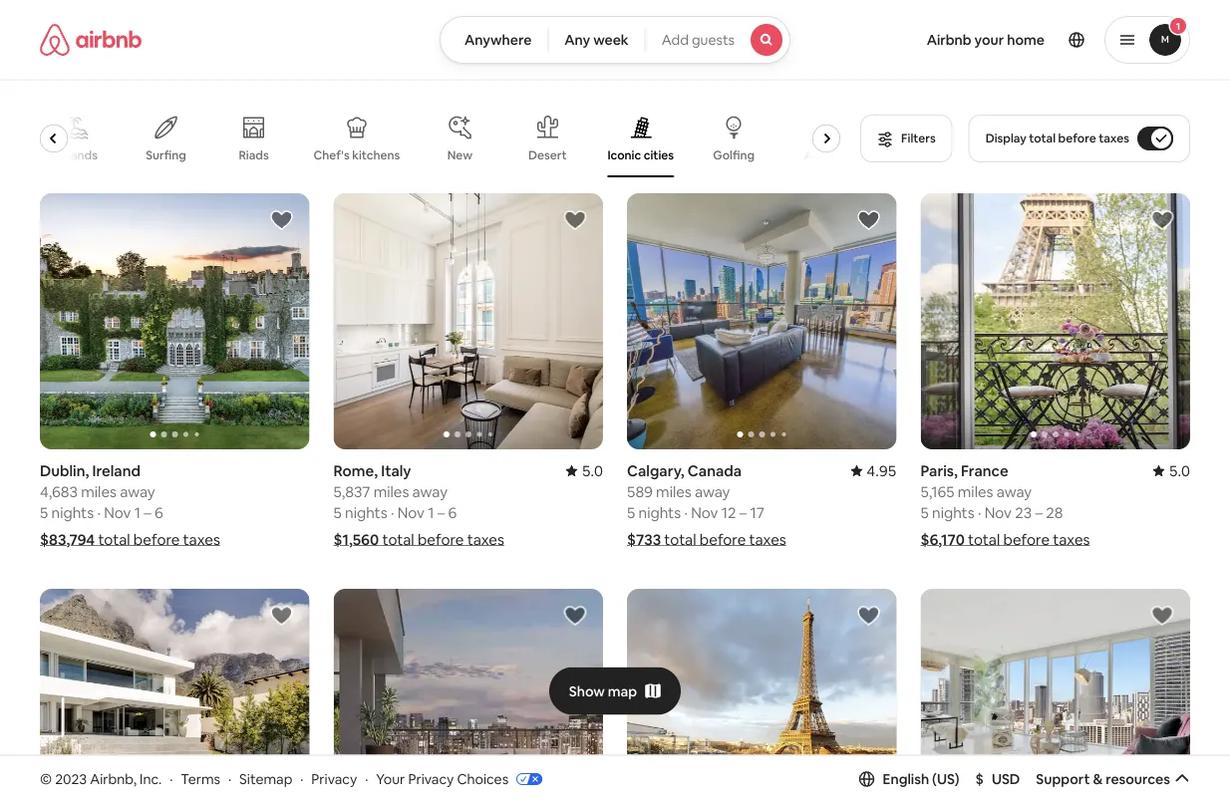 Task type: locate. For each thing, give the bounding box(es) containing it.
rome,
[[333, 461, 378, 480]]

4 away from the left
[[997, 482, 1032, 501]]

nights inside dublin, ireland 4,683 miles away 5 nights · nov 1 – 6 $83,794 total before taxes
[[51, 503, 94, 522]]

support & resources
[[1036, 770, 1170, 788]]

before inside paris, france 5,165 miles away 5 nights · nov 23 – 28 $6,170 total before taxes
[[1003, 530, 1050, 549]]

chef's
[[313, 148, 350, 163]]

before for rome, italy 5,837 miles away 5 nights · nov 1 – 6 $1,560 total before taxes
[[418, 530, 464, 549]]

support & resources button
[[1036, 770, 1190, 788]]

taxes for 5,165 miles away
[[1053, 530, 1090, 549]]

english
[[883, 770, 929, 788]]

new
[[447, 148, 473, 163]]

your privacy choices link
[[376, 770, 542, 789]]

add to wishlist: rome, italy image
[[563, 208, 587, 232]]

display total before taxes button
[[969, 115, 1190, 162]]

1 horizontal spatial add to wishlist: paris, france image
[[1150, 208, 1174, 232]]

nov down ireland on the left bottom
[[104, 503, 131, 522]]

0 horizontal spatial privacy
[[311, 770, 357, 788]]

· left 12
[[684, 503, 688, 522]]

english (us)
[[883, 770, 959, 788]]

– inside calgary, canada 589 miles away 5 nights · nov 12 – 17 $733 total before taxes
[[739, 503, 747, 522]]

0 horizontal spatial add to wishlist: paris, france image
[[857, 604, 881, 628]]

miles down france
[[958, 482, 993, 501]]

nov inside calgary, canada 589 miles away 5 nights · nov 12 – 17 $733 total before taxes
[[691, 503, 718, 522]]

2 5.0 from the left
[[1169, 461, 1190, 480]]

before right display on the top right
[[1058, 131, 1096, 146]]

5 down '5,837'
[[333, 503, 342, 522]]

miles down calgary,
[[656, 482, 692, 501]]

france
[[961, 461, 1008, 480]]

any week
[[564, 31, 629, 49]]

2 – from the left
[[437, 503, 445, 522]]

1 nov from the left
[[104, 503, 131, 522]]

nov inside rome, italy 5,837 miles away 5 nights · nov 1 – 6 $1,560 total before taxes
[[397, 503, 425, 522]]

taxes
[[1099, 131, 1129, 146], [183, 530, 220, 549], [467, 530, 504, 549], [749, 530, 786, 549], [1053, 530, 1090, 549]]

· inside dublin, ireland 4,683 miles away 5 nights · nov 1 – 6 $83,794 total before taxes
[[97, 503, 101, 522]]

nov inside dublin, ireland 4,683 miles away 5 nights · nov 1 – 6 $83,794 total before taxes
[[104, 503, 131, 522]]

map
[[608, 682, 637, 700]]

1 button
[[1104, 16, 1190, 64]]

total inside paris, france 5,165 miles away 5 nights · nov 23 – 28 $6,170 total before taxes
[[968, 530, 1000, 549]]

3 nov from the left
[[691, 503, 718, 522]]

1 horizontal spatial 6
[[448, 503, 457, 522]]

1 6 from the left
[[155, 503, 163, 522]]

before for paris, france 5,165 miles away 5 nights · nov 23 – 28 $6,170 total before taxes
[[1003, 530, 1050, 549]]

away inside rome, italy 5,837 miles away 5 nights · nov 1 – 6 $1,560 total before taxes
[[412, 482, 448, 501]]

iconic cities
[[607, 147, 674, 163]]

display total before taxes
[[985, 131, 1129, 146]]

2 privacy from the left
[[408, 770, 454, 788]]

4 nights from the left
[[932, 503, 974, 522]]

– inside dublin, ireland 4,683 miles away 5 nights · nov 1 – 6 $83,794 total before taxes
[[144, 503, 151, 522]]

support
[[1036, 770, 1090, 788]]

before inside dublin, ireland 4,683 miles away 5 nights · nov 1 – 6 $83,794 total before taxes
[[133, 530, 180, 549]]

· inside rome, italy 5,837 miles away 5 nights · nov 1 – 6 $1,560 total before taxes
[[391, 503, 394, 522]]

anywhere
[[464, 31, 532, 49]]

any week button
[[548, 16, 646, 64]]

total inside dublin, ireland 4,683 miles away 5 nights · nov 1 – 6 $83,794 total before taxes
[[98, 530, 130, 549]]

filters
[[901, 131, 936, 146]]

terms · sitemap · privacy
[[181, 770, 357, 788]]

privacy inside "link"
[[408, 770, 454, 788]]

3 5 from the left
[[627, 503, 635, 522]]

group containing iconic cities
[[40, 100, 849, 177]]

5,165
[[921, 482, 954, 501]]

total right $733
[[664, 530, 696, 549]]

cities
[[644, 147, 674, 163]]

away down canada
[[695, 482, 730, 501]]

miles inside paris, france 5,165 miles away 5 nights · nov 23 – 28 $6,170 total before taxes
[[958, 482, 993, 501]]

miles down ireland on the left bottom
[[81, 482, 117, 501]]

2 miles from the left
[[373, 482, 409, 501]]

add to wishlist: consolação, brazil image
[[563, 604, 587, 628]]

1 horizontal spatial privacy
[[408, 770, 454, 788]]

– inside rome, italy 5,837 miles away 5 nights · nov 1 – 6 $1,560 total before taxes
[[437, 503, 445, 522]]

nov for ireland
[[104, 503, 131, 522]]

4,683
[[40, 482, 78, 501]]

away up 23
[[997, 482, 1032, 501]]

4 – from the left
[[1035, 503, 1043, 522]]

nov inside paris, france 5,165 miles away 5 nights · nov 23 – 28 $6,170 total before taxes
[[984, 503, 1012, 522]]

add to wishlist: calgary, canada image
[[857, 208, 881, 232]]

inc.
[[140, 770, 162, 788]]

total inside rome, italy 5,837 miles away 5 nights · nov 1 – 6 $1,560 total before taxes
[[382, 530, 414, 549]]

taxes inside rome, italy 5,837 miles away 5 nights · nov 1 – 6 $1,560 total before taxes
[[467, 530, 504, 549]]

5 down 4,683
[[40, 503, 48, 522]]

5 for 5,165
[[921, 503, 929, 522]]

1 nights from the left
[[51, 503, 94, 522]]

0 horizontal spatial 5.0
[[582, 461, 603, 480]]

away for ireland
[[120, 482, 155, 501]]

$
[[975, 770, 984, 788]]

away for france
[[997, 482, 1032, 501]]

– for canada
[[739, 503, 747, 522]]

5,837
[[333, 482, 370, 501]]

0 vertical spatial add to wishlist: paris, france image
[[1150, 208, 1174, 232]]

nights down '5,837'
[[345, 503, 387, 522]]

miles inside calgary, canada 589 miles away 5 nights · nov 12 – 17 $733 total before taxes
[[656, 482, 692, 501]]

4 nov from the left
[[984, 503, 1012, 522]]

5 inside dublin, ireland 4,683 miles away 5 nights · nov 1 – 6 $83,794 total before taxes
[[40, 503, 48, 522]]

islands
[[59, 148, 98, 163]]

1 inside dropdown button
[[1176, 19, 1180, 32]]

nights inside calgary, canada 589 miles away 5 nights · nov 12 – 17 $733 total before taxes
[[638, 503, 681, 522]]

miles inside rome, italy 5,837 miles away 5 nights · nov 1 – 6 $1,560 total before taxes
[[373, 482, 409, 501]]

1 5 from the left
[[40, 503, 48, 522]]

1 inside rome, italy 5,837 miles away 5 nights · nov 1 – 6 $1,560 total before taxes
[[428, 503, 434, 522]]

nights
[[51, 503, 94, 522], [345, 503, 387, 522], [638, 503, 681, 522], [932, 503, 974, 522]]

show map button
[[549, 667, 681, 715]]

23
[[1015, 503, 1032, 522]]

4 5 from the left
[[921, 503, 929, 522]]

589
[[627, 482, 653, 501]]

· down italy
[[391, 503, 394, 522]]

away right '5,837'
[[412, 482, 448, 501]]

show map
[[569, 682, 637, 700]]

total
[[1029, 131, 1056, 146], [98, 530, 130, 549], [382, 530, 414, 549], [664, 530, 696, 549], [968, 530, 1000, 549]]

$ usd
[[975, 770, 1020, 788]]

airbnb
[[927, 31, 971, 49]]

away for canada
[[695, 482, 730, 501]]

miles down italy
[[373, 482, 409, 501]]

0 horizontal spatial 6
[[155, 503, 163, 522]]

dublin,
[[40, 461, 89, 480]]

group
[[40, 100, 849, 177], [40, 193, 309, 450], [333, 193, 603, 450], [627, 193, 897, 450], [921, 193, 1190, 450], [40, 589, 309, 803], [333, 589, 603, 803], [627, 589, 897, 803], [921, 589, 1190, 803]]

none search field containing anywhere
[[439, 16, 791, 64]]

airbnb your home link
[[915, 19, 1057, 61]]

nights inside rome, italy 5,837 miles away 5 nights · nov 1 – 6 $1,560 total before taxes
[[345, 503, 387, 522]]

total right display on the top right
[[1029, 131, 1056, 146]]

taxes inside button
[[1099, 131, 1129, 146]]

1 horizontal spatial 1
[[428, 503, 434, 522]]

before inside rome, italy 5,837 miles away 5 nights · nov 1 – 6 $1,560 total before taxes
[[418, 530, 464, 549]]

2 6 from the left
[[448, 503, 457, 522]]

0 horizontal spatial 1
[[134, 503, 141, 522]]

1 horizontal spatial 5.0
[[1169, 461, 1190, 480]]

any
[[564, 31, 590, 49]]

2 nov from the left
[[397, 503, 425, 522]]

nights inside paris, france 5,165 miles away 5 nights · nov 23 – 28 $6,170 total before taxes
[[932, 503, 974, 522]]

nights down 589
[[638, 503, 681, 522]]

5 down 5,165
[[921, 503, 929, 522]]

3 – from the left
[[739, 503, 747, 522]]

total inside calgary, canada 589 miles away 5 nights · nov 12 – 17 $733 total before taxes
[[664, 530, 696, 549]]

total right $6,170
[[968, 530, 1000, 549]]

away inside calgary, canada 589 miles away 5 nights · nov 12 – 17 $733 total before taxes
[[695, 482, 730, 501]]

away inside paris, france 5,165 miles away 5 nights · nov 23 – 28 $6,170 total before taxes
[[997, 482, 1032, 501]]

usd
[[992, 770, 1020, 788]]

taxes inside calgary, canada 589 miles away 5 nights · nov 12 – 17 $733 total before taxes
[[749, 530, 786, 549]]

1 miles from the left
[[81, 482, 117, 501]]

6 for ireland
[[155, 503, 163, 522]]

airbnb,
[[90, 770, 137, 788]]

4.95 out of 5 average rating image
[[851, 461, 897, 480]]

5 down 589
[[627, 503, 635, 522]]

6 inside dublin, ireland 4,683 miles away 5 nights · nov 1 – 6 $83,794 total before taxes
[[155, 503, 163, 522]]

1
[[1176, 19, 1180, 32], [134, 503, 141, 522], [428, 503, 434, 522]]

5 inside rome, italy 5,837 miles away 5 nights · nov 1 – 6 $1,560 total before taxes
[[333, 503, 342, 522]]

nov
[[104, 503, 131, 522], [397, 503, 425, 522], [691, 503, 718, 522], [984, 503, 1012, 522]]

1 – from the left
[[144, 503, 151, 522]]

profile element
[[814, 0, 1190, 80]]

privacy left 'your'
[[311, 770, 357, 788]]

nights for 589
[[638, 503, 681, 522]]

your privacy choices
[[376, 770, 508, 788]]

2 5 from the left
[[333, 503, 342, 522]]

– inside paris, france 5,165 miles away 5 nights · nov 23 – 28 $6,170 total before taxes
[[1035, 503, 1043, 522]]

1 5.0 from the left
[[582, 461, 603, 480]]

arctic
[[804, 148, 839, 163]]

away down ireland on the left bottom
[[120, 482, 155, 501]]

4 miles from the left
[[958, 482, 993, 501]]

3 miles from the left
[[656, 482, 692, 501]]

before down 23
[[1003, 530, 1050, 549]]

2 nights from the left
[[345, 503, 387, 522]]

·
[[97, 503, 101, 522], [391, 503, 394, 522], [684, 503, 688, 522], [978, 503, 981, 522], [170, 770, 173, 788], [228, 770, 231, 788], [300, 770, 304, 788], [365, 770, 368, 788]]

away
[[120, 482, 155, 501], [412, 482, 448, 501], [695, 482, 730, 501], [997, 482, 1032, 501]]

golfing
[[713, 148, 755, 163]]

nights down 4,683
[[51, 503, 94, 522]]

6
[[155, 503, 163, 522], [448, 503, 457, 522]]

your
[[376, 770, 405, 788]]

4.95
[[866, 461, 897, 480]]

before inside button
[[1058, 131, 1096, 146]]

privacy
[[311, 770, 357, 788], [408, 770, 454, 788]]

chef's kitchens
[[313, 148, 400, 163]]

add to wishlist: paris, france image
[[1150, 208, 1174, 232], [857, 604, 881, 628]]

choices
[[457, 770, 508, 788]]

nov left 12
[[691, 503, 718, 522]]

miles
[[81, 482, 117, 501], [373, 482, 409, 501], [656, 482, 692, 501], [958, 482, 993, 501]]

add guests button
[[645, 16, 791, 64]]

miles inside dublin, ireland 4,683 miles away 5 nights · nov 1 – 6 $83,794 total before taxes
[[81, 482, 117, 501]]

5 for 4,683
[[40, 503, 48, 522]]

–
[[144, 503, 151, 522], [437, 503, 445, 522], [739, 503, 747, 522], [1035, 503, 1043, 522]]

$1,560
[[333, 530, 379, 549]]

english (us) button
[[859, 770, 959, 788]]

before down ireland on the left bottom
[[133, 530, 180, 549]]

away inside dublin, ireland 4,683 miles away 5 nights · nov 1 – 6 $83,794 total before taxes
[[120, 482, 155, 501]]

5.0
[[582, 461, 603, 480], [1169, 461, 1190, 480]]

before right $1,560
[[418, 530, 464, 549]]

total right $1,560
[[382, 530, 414, 549]]

5
[[40, 503, 48, 522], [333, 503, 342, 522], [627, 503, 635, 522], [921, 503, 929, 522]]

taxes inside paris, france 5,165 miles away 5 nights · nov 23 – 28 $6,170 total before taxes
[[1053, 530, 1090, 549]]

before inside calgary, canada 589 miles away 5 nights · nov 12 – 17 $733 total before taxes
[[700, 530, 746, 549]]

5 inside calgary, canada 589 miles away 5 nights · nov 12 – 17 $733 total before taxes
[[627, 503, 635, 522]]

nights down 5,165
[[932, 503, 974, 522]]

3 away from the left
[[695, 482, 730, 501]]

· down france
[[978, 503, 981, 522]]

privacy right 'your'
[[408, 770, 454, 788]]

2 away from the left
[[412, 482, 448, 501]]

– for france
[[1035, 503, 1043, 522]]

nov left 23
[[984, 503, 1012, 522]]

2 horizontal spatial 1
[[1176, 19, 1180, 32]]

1 inside dublin, ireland 4,683 miles away 5 nights · nov 1 – 6 $83,794 total before taxes
[[134, 503, 141, 522]]

6 inside rome, italy 5,837 miles away 5 nights · nov 1 – 6 $1,560 total before taxes
[[448, 503, 457, 522]]

nov down italy
[[397, 503, 425, 522]]

3 nights from the left
[[638, 503, 681, 522]]

kitchens
[[352, 148, 400, 163]]

before down 12
[[700, 530, 746, 549]]

total right $83,794
[[98, 530, 130, 549]]

home
[[1007, 31, 1045, 49]]

taxes for 589 miles away
[[749, 530, 786, 549]]

None search field
[[439, 16, 791, 64]]

5 inside paris, france 5,165 miles away 5 nights · nov 23 – 28 $6,170 total before taxes
[[921, 503, 929, 522]]

1 away from the left
[[120, 482, 155, 501]]

· down ireland on the left bottom
[[97, 503, 101, 522]]

miles for italy
[[373, 482, 409, 501]]



Task type: describe. For each thing, give the bounding box(es) containing it.
sitemap
[[239, 770, 292, 788]]

taxes for 5,837 miles away
[[467, 530, 504, 549]]

riads
[[239, 148, 269, 163]]

28
[[1046, 503, 1063, 522]]

nights for 5,837
[[345, 503, 387, 522]]

calgary, canada 589 miles away 5 nights · nov 12 – 17 $733 total before taxes
[[627, 461, 786, 549]]

nov for canada
[[691, 503, 718, 522]]

sitemap link
[[239, 770, 292, 788]]

· right inc.
[[170, 770, 173, 788]]

airbnb your home
[[927, 31, 1045, 49]]

· left 'your'
[[365, 770, 368, 788]]

add to wishlist: dublin, ireland image
[[270, 208, 294, 232]]

&
[[1093, 770, 1103, 788]]

$83,794
[[40, 530, 95, 549]]

5.0 out of 5 average rating image
[[566, 461, 603, 480]]

before for dublin, ireland 4,683 miles away 5 nights · nov 1 – 6 $83,794 total before taxes
[[133, 530, 180, 549]]

miles for canada
[[656, 482, 692, 501]]

paris, france 5,165 miles away 5 nights · nov 23 – 28 $6,170 total before taxes
[[921, 461, 1090, 549]]

terms link
[[181, 770, 220, 788]]

ireland
[[92, 461, 140, 480]]

your
[[974, 31, 1004, 49]]

nights for 4,683
[[51, 503, 94, 522]]

italy
[[381, 461, 411, 480]]

guests
[[692, 31, 735, 49]]

iconic
[[607, 147, 641, 163]]

calgary,
[[627, 461, 684, 480]]

· inside paris, france 5,165 miles away 5 nights · nov 23 – 28 $6,170 total before taxes
[[978, 503, 981, 522]]

total for paris, france 5,165 miles away 5 nights · nov 23 – 28 $6,170 total before taxes
[[968, 530, 1000, 549]]

12
[[721, 503, 736, 522]]

desert
[[528, 148, 567, 163]]

(us)
[[932, 770, 959, 788]]

surfing
[[146, 148, 186, 163]]

5.0 out of 5 average rating image
[[1153, 461, 1190, 480]]

5.0 for paris, france 5,165 miles away 5 nights · nov 23 – 28 $6,170 total before taxes
[[1169, 461, 1190, 480]]

dublin, ireland 4,683 miles away 5 nights · nov 1 – 6 $83,794 total before taxes
[[40, 461, 220, 549]]

show
[[569, 682, 605, 700]]

week
[[593, 31, 629, 49]]

resources
[[1106, 770, 1170, 788]]

nov for france
[[984, 503, 1012, 522]]

5.0 for rome, italy 5,837 miles away 5 nights · nov 1 – 6 $1,560 total before taxes
[[582, 461, 603, 480]]

nov for italy
[[397, 503, 425, 522]]

5 for 589
[[627, 503, 635, 522]]

©
[[40, 770, 52, 788]]

add
[[662, 31, 689, 49]]

miles for ireland
[[81, 482, 117, 501]]

total for dublin, ireland 4,683 miles away 5 nights · nov 1 – 6 $83,794 total before taxes
[[98, 530, 130, 549]]

· inside calgary, canada 589 miles away 5 nights · nov 12 – 17 $733 total before taxes
[[684, 503, 688, 522]]

total for calgary, canada 589 miles away 5 nights · nov 12 – 17 $733 total before taxes
[[664, 530, 696, 549]]

privacy link
[[311, 770, 357, 788]]

total inside button
[[1029, 131, 1056, 146]]

add to wishlist: miami, florida image
[[1150, 604, 1174, 628]]

1 for rome, italy 5,837 miles away 5 nights · nov 1 – 6 $1,560 total before taxes
[[428, 503, 434, 522]]

· left privacy link
[[300, 770, 304, 788]]

total for rome, italy 5,837 miles away 5 nights · nov 1 – 6 $1,560 total before taxes
[[382, 530, 414, 549]]

$733
[[627, 530, 661, 549]]

terms
[[181, 770, 220, 788]]

– for italy
[[437, 503, 445, 522]]

1 vertical spatial add to wishlist: paris, france image
[[857, 604, 881, 628]]

1 privacy from the left
[[311, 770, 357, 788]]

6 for italy
[[448, 503, 457, 522]]

5 for 5,837
[[333, 503, 342, 522]]

rome, italy 5,837 miles away 5 nights · nov 1 – 6 $1,560 total before taxes
[[333, 461, 504, 549]]

away for italy
[[412, 482, 448, 501]]

add to wishlist: cape town, south africa image
[[270, 604, 294, 628]]

filters button
[[860, 115, 953, 162]]

miles for france
[[958, 482, 993, 501]]

© 2023 airbnb, inc. ·
[[40, 770, 173, 788]]

· right terms
[[228, 770, 231, 788]]

17
[[750, 503, 764, 522]]

anywhere button
[[439, 16, 549, 64]]

display
[[985, 131, 1026, 146]]

taxes inside dublin, ireland 4,683 miles away 5 nights · nov 1 – 6 $83,794 total before taxes
[[183, 530, 220, 549]]

– for ireland
[[144, 503, 151, 522]]

add guests
[[662, 31, 735, 49]]

canada
[[688, 461, 742, 480]]

nights for 5,165
[[932, 503, 974, 522]]

2023
[[55, 770, 87, 788]]

1 for dublin, ireland 4,683 miles away 5 nights · nov 1 – 6 $83,794 total before taxes
[[134, 503, 141, 522]]

$6,170
[[921, 530, 965, 549]]

before for calgary, canada 589 miles away 5 nights · nov 12 – 17 $733 total before taxes
[[700, 530, 746, 549]]

paris,
[[921, 461, 958, 480]]



Task type: vqa. For each thing, say whether or not it's contained in the screenshot.
nights within the Rome, Italy 5,837 miles away 5 nights · Nov 1 – 6 $1,560 total before taxes
yes



